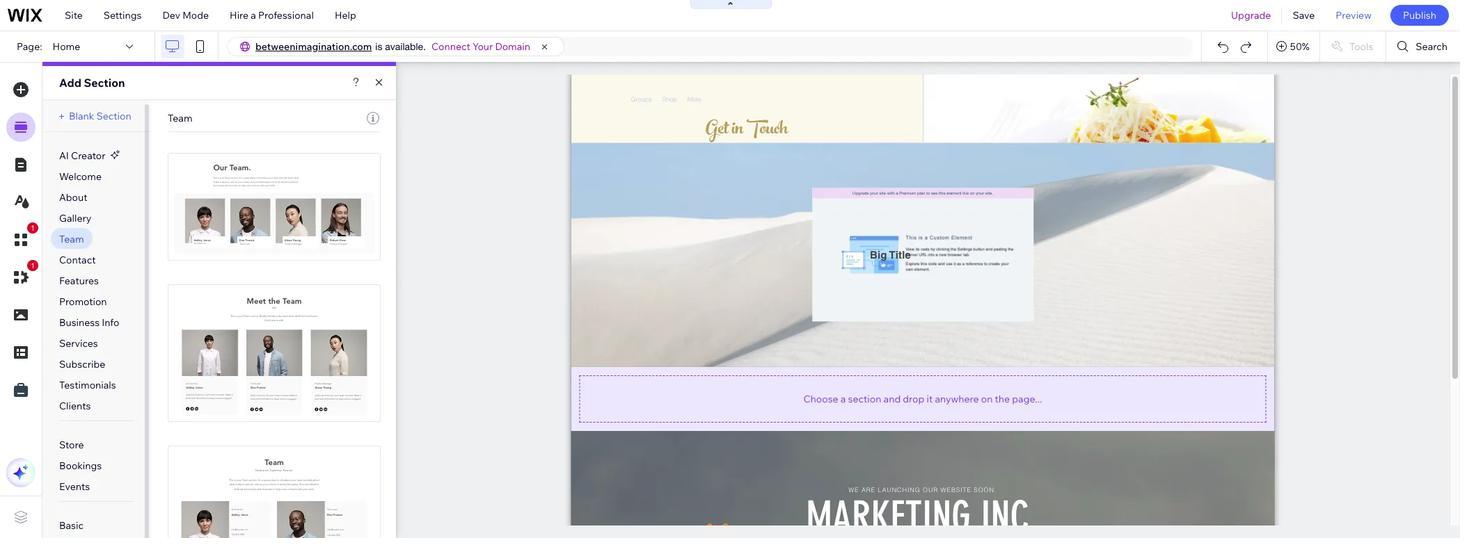Task type: vqa. For each thing, say whether or not it's contained in the screenshot.
Site
yes



Task type: describe. For each thing, give the bounding box(es) containing it.
subscribe
[[59, 358, 105, 371]]

domain
[[495, 40, 530, 53]]

contact
[[59, 254, 96, 267]]

settings
[[104, 9, 142, 22]]

save
[[1293, 9, 1315, 22]]

publish
[[1403, 9, 1437, 22]]

your
[[473, 40, 493, 53]]

section
[[848, 393, 882, 405]]

tools button
[[1320, 31, 1386, 62]]

events
[[59, 481, 90, 494]]

store
[[59, 439, 84, 452]]

betweenimagination.com
[[255, 40, 372, 53]]

page...
[[1012, 393, 1042, 405]]

1 vertical spatial team
[[59, 233, 84, 246]]

and
[[884, 393, 901, 405]]

business
[[59, 317, 100, 329]]

on
[[981, 393, 993, 405]]

preview
[[1336, 9, 1372, 22]]

ai
[[59, 150, 69, 162]]

add section
[[59, 76, 125, 90]]

services
[[59, 338, 98, 350]]

1 for 1st 1 button from the bottom
[[31, 262, 35, 270]]

dev
[[162, 9, 180, 22]]

a for section
[[841, 393, 846, 405]]

home
[[53, 40, 80, 53]]

ai creator
[[59, 150, 105, 162]]

section for blank section
[[96, 110, 131, 123]]

section for add section
[[84, 76, 125, 90]]

dev mode
[[162, 9, 209, 22]]

50% button
[[1268, 31, 1320, 62]]

blank
[[69, 110, 94, 123]]

search button
[[1387, 31, 1460, 62]]

1 1 button from the top
[[6, 223, 38, 255]]

1 horizontal spatial team
[[168, 112, 193, 125]]

clients
[[59, 400, 91, 413]]



Task type: locate. For each thing, give the bounding box(es) containing it.
promotion
[[59, 296, 107, 308]]

1 button
[[6, 223, 38, 255], [6, 260, 38, 292]]

connect
[[432, 40, 470, 53]]

0 vertical spatial 1 button
[[6, 223, 38, 255]]

info
[[102, 317, 119, 329]]

publish button
[[1391, 5, 1449, 26]]

professional
[[258, 9, 314, 22]]

anywhere
[[935, 393, 979, 405]]

section
[[84, 76, 125, 90], [96, 110, 131, 123]]

upgrade
[[1231, 9, 1271, 22]]

testimonials
[[59, 379, 116, 392]]

about
[[59, 191, 87, 204]]

50%
[[1290, 40, 1310, 53]]

section up blank section
[[84, 76, 125, 90]]

section right "blank"
[[96, 110, 131, 123]]

choose
[[804, 393, 839, 405]]

it
[[927, 393, 933, 405]]

search
[[1416, 40, 1448, 53]]

welcome
[[59, 171, 102, 183]]

1 1 from the top
[[31, 224, 35, 232]]

1 button left features
[[6, 260, 38, 292]]

creator
[[71, 150, 105, 162]]

business info
[[59, 317, 119, 329]]

blank section
[[69, 110, 131, 123]]

1 for 2nd 1 button from the bottom of the page
[[31, 224, 35, 232]]

a for professional
[[251, 9, 256, 22]]

available.
[[385, 41, 426, 52]]

is
[[375, 41, 382, 52]]

site
[[65, 9, 83, 22]]

is available. connect your domain
[[375, 40, 530, 53]]

a right hire
[[251, 9, 256, 22]]

bookings
[[59, 460, 102, 473]]

1 vertical spatial 1
[[31, 262, 35, 270]]

basic
[[59, 520, 83, 533]]

1 button left "gallery"
[[6, 223, 38, 255]]

the
[[995, 393, 1010, 405]]

1 vertical spatial section
[[96, 110, 131, 123]]

hire a professional
[[230, 9, 314, 22]]

0 horizontal spatial a
[[251, 9, 256, 22]]

1 vertical spatial a
[[841, 393, 846, 405]]

a
[[251, 9, 256, 22], [841, 393, 846, 405]]

team
[[168, 112, 193, 125], [59, 233, 84, 246]]

save button
[[1282, 0, 1326, 31]]

gallery
[[59, 212, 91, 225]]

mode
[[182, 9, 209, 22]]

1 vertical spatial 1 button
[[6, 260, 38, 292]]

1
[[31, 224, 35, 232], [31, 262, 35, 270]]

choose a section and drop it anywhere on the page...
[[804, 393, 1042, 405]]

drop
[[903, 393, 925, 405]]

preview button
[[1326, 0, 1382, 31]]

hire
[[230, 9, 249, 22]]

help
[[335, 9, 356, 22]]

0 vertical spatial team
[[168, 112, 193, 125]]

2 1 from the top
[[31, 262, 35, 270]]

0 horizontal spatial team
[[59, 233, 84, 246]]

2 1 button from the top
[[6, 260, 38, 292]]

0 vertical spatial a
[[251, 9, 256, 22]]

1 left "gallery"
[[31, 224, 35, 232]]

0 vertical spatial 1
[[31, 224, 35, 232]]

a left section
[[841, 393, 846, 405]]

tools
[[1350, 40, 1374, 53]]

features
[[59, 275, 99, 287]]

1 horizontal spatial a
[[841, 393, 846, 405]]

add
[[59, 76, 81, 90]]

0 vertical spatial section
[[84, 76, 125, 90]]

1 left contact
[[31, 262, 35, 270]]



